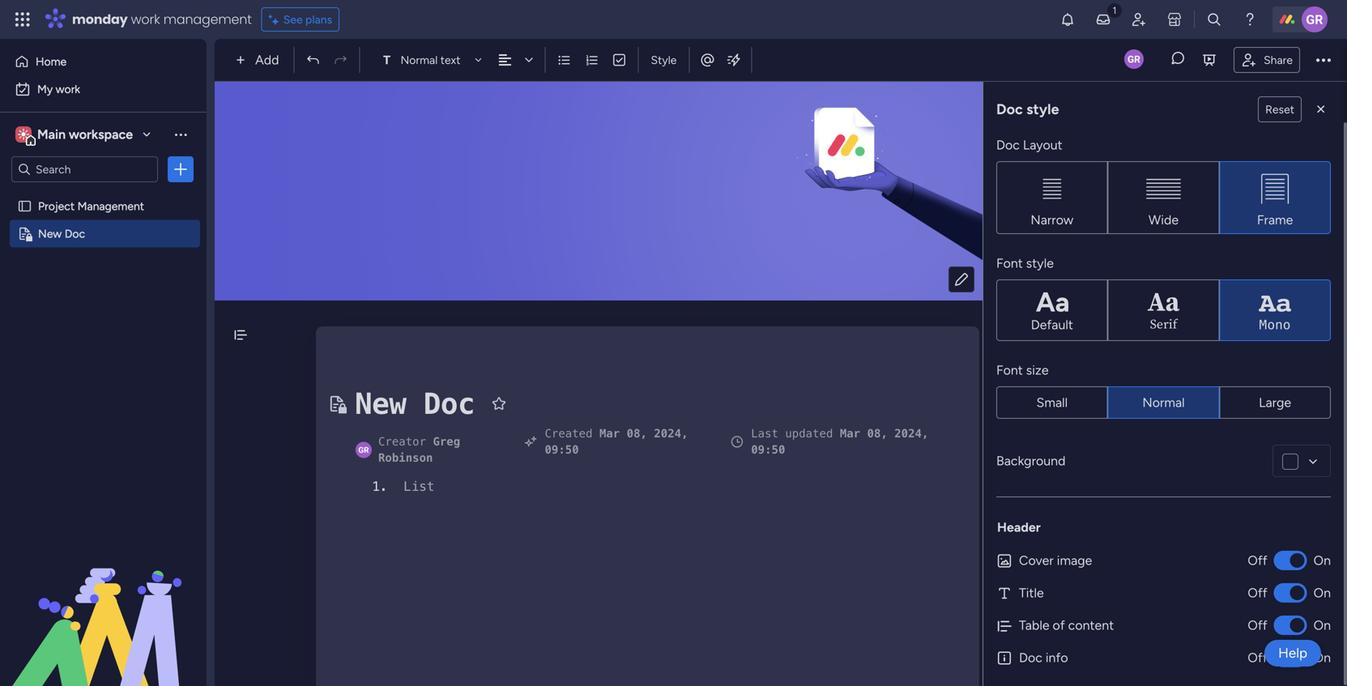 Task type: vqa. For each thing, say whether or not it's contained in the screenshot.
Doc associated with Doc Layout
yes



Task type: describe. For each thing, give the bounding box(es) containing it.
mar 08, 2024, 09:50 for last updated
[[752, 427, 929, 457]]

help image
[[1243, 11, 1259, 28]]

project management
[[38, 199, 144, 213]]

New Doc field
[[351, 383, 479, 425]]

size
[[1027, 363, 1049, 378]]

font for font size
[[997, 363, 1024, 378]]

cover image
[[1020, 553, 1093, 569]]

bulleted list image
[[557, 53, 572, 67]]

home
[[36, 55, 67, 68]]

table
[[1020, 618, 1050, 633]]

normal for normal text
[[401, 53, 438, 67]]

greg
[[433, 435, 461, 449]]

0 horizontal spatial new doc
[[38, 227, 85, 241]]

off for of
[[1249, 618, 1268, 633]]

style button
[[644, 46, 684, 74]]

created
[[545, 427, 593, 441]]

management
[[77, 199, 144, 213]]

doc for doc layout
[[997, 137, 1020, 153]]

content
[[1069, 618, 1115, 633]]

last
[[752, 427, 779, 441]]

off for image
[[1249, 553, 1268, 569]]

home link
[[10, 49, 197, 75]]

see plans button
[[262, 7, 340, 32]]

plans
[[306, 13, 332, 26]]

lottie animation image
[[0, 523, 207, 687]]

my work
[[37, 82, 80, 96]]

mar 08, 2024, 09:50 for created
[[545, 427, 689, 457]]

private board image
[[17, 226, 32, 242]]

management
[[164, 10, 252, 28]]

options image
[[173, 161, 189, 178]]

group for font size
[[997, 387, 1332, 419]]

style
[[651, 53, 677, 67]]

mono
[[1260, 317, 1292, 333]]

wide
[[1149, 212, 1179, 228]]

default button
[[997, 280, 1109, 341]]

doc inside list box
[[65, 227, 85, 241]]

updated
[[786, 427, 834, 441]]

add
[[255, 52, 279, 68]]

last updated
[[752, 427, 834, 441]]

v2 ellipsis image
[[1317, 49, 1332, 71]]

on for of
[[1314, 618, 1332, 633]]

board activity image
[[1125, 49, 1145, 69]]

list box containing project management
[[0, 189, 207, 466]]

main workspace
[[37, 127, 133, 142]]

text
[[441, 53, 461, 67]]

09:50 for created
[[545, 443, 579, 457]]

serif
[[1151, 317, 1178, 333]]

header
[[998, 520, 1041, 535]]

my
[[37, 82, 53, 96]]

doc info
[[1020, 650, 1069, 666]]

on for info
[[1314, 650, 1332, 666]]

numbered list image
[[585, 53, 599, 67]]

greg robinson
[[379, 435, 461, 465]]

mono button
[[1220, 280, 1332, 341]]

group for doc layout
[[997, 161, 1332, 234]]

1 image
[[1108, 1, 1123, 19]]

wide button
[[1109, 161, 1220, 234]]

Search in workspace field
[[34, 160, 135, 179]]

small
[[1037, 395, 1068, 411]]

large
[[1260, 395, 1292, 411]]

share button
[[1234, 47, 1301, 73]]

default
[[1032, 317, 1074, 333]]

font style
[[997, 256, 1054, 271]]

home option
[[10, 49, 197, 75]]

checklist image
[[612, 53, 627, 67]]

undo ⌘+z image
[[306, 53, 321, 67]]

2 workspace image from the left
[[18, 126, 29, 143]]

menu image
[[291, 480, 304, 493]]

workspace selection element
[[15, 125, 135, 146]]

doc style
[[997, 101, 1060, 118]]

main
[[37, 127, 66, 142]]

narrow button
[[997, 161, 1109, 234]]

1
[[372, 479, 380, 494]]



Task type: locate. For each thing, give the bounding box(es) containing it.
small button
[[997, 387, 1109, 419]]

style
[[1027, 101, 1060, 118], [1027, 256, 1054, 271]]

group
[[997, 161, 1332, 234], [997, 387, 1332, 419]]

1 horizontal spatial 2024,
[[895, 427, 929, 441]]

0 vertical spatial font
[[997, 256, 1024, 271]]

0 horizontal spatial mar 08, 2024, 09:50
[[545, 427, 689, 457]]

0 horizontal spatial 2024,
[[654, 427, 689, 441]]

2 mar 08, 2024, 09:50 from the left
[[752, 427, 929, 457]]

doc down project management on the left top of the page
[[65, 227, 85, 241]]

1 horizontal spatial new
[[355, 387, 406, 421]]

0 horizontal spatial work
[[56, 82, 80, 96]]

on
[[1314, 553, 1332, 569], [1314, 586, 1332, 601], [1314, 618, 1332, 633], [1314, 650, 1332, 666]]

2 off from the top
[[1249, 586, 1268, 601]]

doc left info
[[1020, 650, 1043, 666]]

normal text
[[401, 53, 461, 67]]

3 off from the top
[[1249, 618, 1268, 633]]

select product image
[[15, 11, 31, 28]]

work inside option
[[56, 82, 80, 96]]

2 font from the top
[[997, 363, 1024, 378]]

narrow
[[1031, 212, 1074, 228]]

reset
[[1266, 103, 1295, 116]]

normal inside button
[[1143, 395, 1186, 411]]

layout
[[1024, 137, 1063, 153]]

workspace options image
[[173, 126, 189, 142]]

cover
[[1020, 553, 1054, 569]]

help button
[[1265, 640, 1322, 667]]

doc for doc info
[[1020, 650, 1043, 666]]

of
[[1053, 618, 1066, 633]]

add button
[[229, 47, 289, 73]]

2 2024, from the left
[[895, 427, 929, 441]]

1 horizontal spatial mar
[[840, 427, 861, 441]]

0 vertical spatial new
[[38, 227, 62, 241]]

project
[[38, 199, 75, 213]]

08,
[[627, 427, 648, 441], [868, 427, 888, 441]]

mar right created on the bottom of page
[[600, 427, 620, 441]]

1 09:50 from the left
[[545, 443, 579, 457]]

large button
[[1220, 387, 1332, 419]]

1 vertical spatial group
[[997, 387, 1332, 419]]

0 vertical spatial work
[[131, 10, 160, 28]]

add to favorites image
[[491, 396, 508, 412]]

0 vertical spatial group
[[997, 161, 1332, 234]]

my work option
[[10, 76, 197, 102]]

search everything image
[[1207, 11, 1223, 28]]

08, for created
[[627, 427, 648, 441]]

1 group from the top
[[997, 161, 1332, 234]]

frame button
[[1220, 161, 1332, 234]]

mention image
[[700, 52, 716, 68]]

normal
[[401, 53, 438, 67], [1143, 395, 1186, 411]]

creator
[[379, 435, 426, 449]]

1 .
[[372, 479, 388, 494]]

.
[[380, 479, 388, 494]]

09:50 for last updated
[[752, 443, 786, 457]]

1 mar from the left
[[600, 427, 620, 441]]

mar for created
[[600, 427, 620, 441]]

1 horizontal spatial work
[[131, 10, 160, 28]]

1 on from the top
[[1314, 553, 1332, 569]]

workspace
[[69, 127, 133, 142]]

robinson
[[379, 451, 433, 465]]

0 horizontal spatial 09:50
[[545, 443, 579, 457]]

09:50 down last
[[752, 443, 786, 457]]

see
[[283, 13, 303, 26]]

greg robinson image
[[1303, 6, 1328, 32]]

new doc up creator
[[355, 387, 475, 421]]

1 vertical spatial new
[[355, 387, 406, 421]]

button padding image
[[1314, 101, 1330, 118]]

3 on from the top
[[1314, 618, 1332, 633]]

1 08, from the left
[[627, 427, 648, 441]]

monday marketplace image
[[1167, 11, 1183, 28]]

style for doc style
[[1027, 101, 1060, 118]]

08, right updated
[[868, 427, 888, 441]]

font
[[997, 256, 1024, 271], [997, 363, 1024, 378]]

1 horizontal spatial normal
[[1143, 395, 1186, 411]]

serif button
[[1109, 280, 1220, 341]]

workspace image
[[15, 126, 32, 143], [18, 126, 29, 143]]

1 font from the top
[[997, 256, 1024, 271]]

2 mar from the left
[[840, 427, 861, 441]]

1 vertical spatial work
[[56, 82, 80, 96]]

mar for last updated
[[840, 427, 861, 441]]

1 vertical spatial font
[[997, 363, 1024, 378]]

work for my
[[56, 82, 80, 96]]

0 horizontal spatial normal
[[401, 53, 438, 67]]

new inside field
[[355, 387, 406, 421]]

1 workspace image from the left
[[15, 126, 32, 143]]

doc inside field
[[424, 387, 475, 421]]

2 09:50 from the left
[[752, 443, 786, 457]]

invite members image
[[1131, 11, 1148, 28]]

new right private board image
[[38, 227, 62, 241]]

new doc inside field
[[355, 387, 475, 421]]

group containing small
[[997, 387, 1332, 419]]

08, right created on the bottom of page
[[627, 427, 648, 441]]

group containing narrow
[[997, 161, 1332, 234]]

0 horizontal spatial 08,
[[627, 427, 648, 441]]

doc up the 'greg'
[[424, 387, 475, 421]]

mar
[[600, 427, 620, 441], [840, 427, 861, 441]]

doc layout
[[997, 137, 1063, 153]]

1 mar 08, 2024, 09:50 from the left
[[545, 427, 689, 457]]

notifications image
[[1060, 11, 1076, 28]]

work
[[131, 10, 160, 28], [56, 82, 80, 96]]

monday work management
[[72, 10, 252, 28]]

font left size
[[997, 363, 1024, 378]]

0 vertical spatial new doc
[[38, 227, 85, 241]]

normal down serif
[[1143, 395, 1186, 411]]

my work link
[[10, 76, 197, 102]]

style for font style
[[1027, 256, 1054, 271]]

new doc
[[38, 227, 85, 241], [355, 387, 475, 421]]

new inside list box
[[38, 227, 62, 241]]

1 2024, from the left
[[654, 427, 689, 441]]

lottie animation element
[[0, 523, 207, 687]]

1 horizontal spatial mar 08, 2024, 09:50
[[752, 427, 929, 457]]

doc left layout
[[997, 137, 1020, 153]]

new right private board icon
[[355, 387, 406, 421]]

4 off from the top
[[1249, 650, 1268, 666]]

help
[[1279, 645, 1308, 662]]

new doc down project
[[38, 227, 85, 241]]

2024, for last updated
[[895, 427, 929, 441]]

09:50 down created on the bottom of page
[[545, 443, 579, 457]]

update feed image
[[1096, 11, 1112, 28]]

2 group from the top
[[997, 387, 1332, 419]]

normal button
[[1109, 387, 1220, 419]]

1 off from the top
[[1249, 553, 1268, 569]]

frame
[[1258, 212, 1294, 228]]

0 horizontal spatial mar
[[600, 427, 620, 441]]

09:50
[[545, 443, 579, 457], [752, 443, 786, 457]]

title
[[1020, 586, 1045, 601]]

0 vertical spatial style
[[1027, 101, 1060, 118]]

reset button
[[1259, 96, 1303, 122]]

font up default button
[[997, 256, 1024, 271]]

08, for last updated
[[868, 427, 888, 441]]

serif group
[[997, 280, 1332, 341]]

table of content
[[1020, 618, 1115, 633]]

1 vertical spatial new doc
[[355, 387, 475, 421]]

1 horizontal spatial new doc
[[355, 387, 475, 421]]

style up layout
[[1027, 101, 1060, 118]]

off
[[1249, 553, 1268, 569], [1249, 586, 1268, 601], [1249, 618, 1268, 633], [1249, 650, 1268, 666]]

normal left the text
[[401, 53, 438, 67]]

work right monday
[[131, 10, 160, 28]]

new
[[38, 227, 62, 241], [355, 387, 406, 421]]

font size
[[997, 363, 1049, 378]]

private board image
[[327, 394, 347, 414]]

1 vertical spatial normal
[[1143, 395, 1186, 411]]

style down narrow
[[1027, 256, 1054, 271]]

1 horizontal spatial 09:50
[[752, 443, 786, 457]]

0 horizontal spatial new
[[38, 227, 62, 241]]

dynamic values image
[[726, 52, 742, 68]]

normal for normal
[[1143, 395, 1186, 411]]

monday
[[72, 10, 128, 28]]

option
[[0, 192, 207, 195]]

0 vertical spatial normal
[[401, 53, 438, 67]]

list box
[[0, 189, 207, 466]]

work right my
[[56, 82, 80, 96]]

on for image
[[1314, 553, 1332, 569]]

2024,
[[654, 427, 689, 441], [895, 427, 929, 441]]

button padding image
[[954, 272, 970, 288]]

see plans
[[283, 13, 332, 26]]

1 horizontal spatial 08,
[[868, 427, 888, 441]]

doc
[[997, 101, 1024, 118], [997, 137, 1020, 153], [65, 227, 85, 241], [424, 387, 475, 421], [1020, 650, 1043, 666]]

2 08, from the left
[[868, 427, 888, 441]]

2 on from the top
[[1314, 586, 1332, 601]]

share
[[1264, 53, 1294, 67]]

work for monday
[[131, 10, 160, 28]]

4 on from the top
[[1314, 650, 1332, 666]]

background
[[997, 453, 1066, 469]]

mar right updated
[[840, 427, 861, 441]]

2024, for created
[[654, 427, 689, 441]]

info
[[1046, 650, 1069, 666]]

off for info
[[1249, 650, 1268, 666]]

1 vertical spatial style
[[1027, 256, 1054, 271]]

doc up doc layout
[[997, 101, 1024, 118]]

image
[[1058, 553, 1093, 569]]

main workspace button
[[11, 121, 158, 148]]

font for font style
[[997, 256, 1024, 271]]

public board image
[[17, 199, 32, 214]]

doc for doc style
[[997, 101, 1024, 118]]

mar 08, 2024, 09:50
[[545, 427, 689, 457], [752, 427, 929, 457]]



